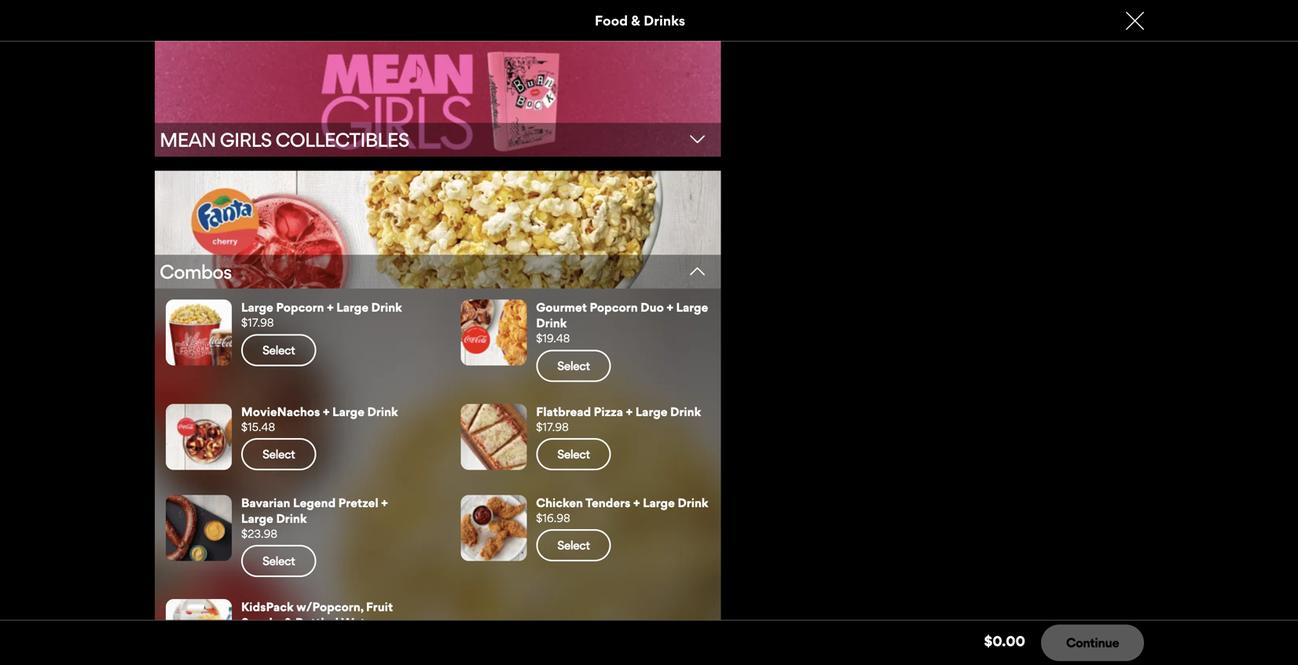 Task type: describe. For each thing, give the bounding box(es) containing it.
$23.98
[[241, 527, 277, 541]]

kidspack
[[241, 600, 294, 614]]

drink inside large popcorn + large drink $17.98
[[371, 300, 402, 315]]

click to expand this list image for mean girls collectibles
[[676, 132, 720, 147]]

drink inside the movienachos + large drink $15.48
[[367, 405, 398, 419]]

+ inside large popcorn + large drink $17.98
[[327, 300, 334, 315]]

bavarian
[[241, 496, 290, 510]]

select button for chicken
[[536, 530, 611, 562]]

mean girls collectibles
[[160, 128, 409, 152]]

movienachos + large drink $15.48
[[241, 405, 398, 434]]

combos image image
[[155, 171, 721, 289]]

click to expand this list image for combos
[[676, 264, 720, 279]]

large inside bavarian legend pretzel + large drink $23.98
[[241, 511, 273, 526]]

combos
[[160, 260, 232, 284]]

gourmet popcorn duo + large drink $19.48
[[536, 300, 708, 346]]

flatbread
[[536, 405, 591, 419]]

snacks
[[241, 616, 282, 630]]

mean girls collectibles image image
[[155, 39, 721, 157]]

select button for large
[[241, 334, 316, 366]]

drink inside bavarian legend pretzel + large drink $23.98
[[276, 511, 307, 526]]

$15.48
[[241, 420, 275, 434]]

$16.98
[[536, 511, 570, 525]]

+ inside the movienachos + large drink $15.48
[[323, 405, 330, 419]]

large popcorn + large drink $17.98
[[241, 300, 402, 330]]

girls
[[220, 128, 272, 152]]

large inside flatbread pizza + large drink $17.98
[[636, 405, 668, 419]]

select button for movienachos
[[241, 438, 316, 471]]

chicken
[[536, 496, 583, 510]]

drink inside gourmet popcorn duo + large drink $19.48
[[536, 316, 567, 331]]

$17.98 for large
[[241, 316, 274, 330]]

duo
[[641, 300, 664, 315]]

water
[[341, 616, 377, 630]]

select for large
[[263, 343, 295, 357]]

tenders
[[585, 496, 631, 510]]

flatbread pizza + large drink $17.98
[[536, 405, 701, 434]]

+ inside gourmet popcorn duo + large drink $19.48
[[667, 300, 674, 315]]

pizza
[[594, 405, 623, 419]]

w/popcorn,
[[296, 600, 363, 614]]

bavarian legend pretzel + large drink $23.98
[[241, 496, 388, 541]]

bottled
[[295, 616, 339, 630]]

+ inside chicken tenders + large drink $16.98
[[633, 496, 640, 510]]

+ inside bavarian legend pretzel + large drink $23.98
[[381, 496, 388, 510]]

select for bavarian
[[263, 554, 295, 568]]



Task type: locate. For each thing, give the bounding box(es) containing it.
select button down $15.48
[[241, 438, 316, 471]]

select button down large popcorn + large drink $17.98
[[241, 334, 316, 366]]

click to expand this list image inside combos button
[[676, 264, 720, 279]]

1 popcorn from the left
[[276, 300, 324, 315]]

drink
[[371, 300, 402, 315], [536, 316, 567, 331], [367, 405, 398, 419], [670, 405, 701, 419], [678, 496, 709, 510], [276, 511, 307, 526]]

select down $19.48
[[557, 359, 590, 373]]

select button for gourmet
[[536, 350, 611, 382]]

select button down "$23.98"
[[241, 545, 316, 578]]

select down $16.98
[[557, 538, 590, 553]]

$17.98 for flatbread
[[536, 420, 569, 434]]

cookie consent banner dialog
[[0, 623, 1298, 666]]

large
[[241, 300, 273, 315], [337, 300, 369, 315], [676, 300, 708, 315], [332, 405, 365, 419], [636, 405, 668, 419], [643, 496, 675, 510], [241, 511, 273, 526]]

select button for bavarian
[[241, 545, 316, 578]]

2 popcorn from the left
[[590, 300, 638, 315]]

1 click to expand this list image from the top
[[676, 132, 720, 147]]

popcorn inside gourmet popcorn duo + large drink $19.48
[[590, 300, 638, 315]]

select button down flatbread
[[536, 438, 611, 471]]

select for movienachos
[[263, 447, 295, 462]]

mean
[[160, 128, 216, 152]]

0 vertical spatial $17.98
[[241, 316, 274, 330]]

select for chicken
[[557, 538, 590, 553]]

fruit
[[366, 600, 393, 614]]

popcorn for large
[[276, 300, 324, 315]]

$17.98 inside large popcorn + large drink $17.98
[[241, 316, 274, 330]]

1 horizontal spatial $17.98
[[536, 420, 569, 434]]

chicken tenders + large drink $16.98
[[536, 496, 709, 525]]

select down large popcorn + large drink $17.98
[[263, 343, 295, 357]]

collectibles
[[275, 128, 409, 152]]

gourmet
[[536, 300, 587, 315]]

select down "$23.98"
[[263, 554, 295, 568]]

drink inside flatbread pizza + large drink $17.98
[[670, 405, 701, 419]]

combos button
[[155, 171, 721, 292]]

$17.98 inside flatbread pizza + large drink $17.98
[[536, 420, 569, 434]]

select button
[[241, 334, 316, 366], [536, 350, 611, 382], [241, 438, 316, 471], [536, 438, 611, 471], [536, 530, 611, 562], [241, 545, 316, 578]]

legend
[[293, 496, 336, 510]]

kidspack w/popcorn, fruit snacks & bottled water
[[241, 600, 393, 630]]

&
[[284, 616, 293, 630]]

movienachos
[[241, 405, 320, 419]]

+ inside flatbread pizza + large drink $17.98
[[626, 405, 633, 419]]

$17.98
[[241, 316, 274, 330], [536, 420, 569, 434]]

select down $15.48
[[263, 447, 295, 462]]

1 vertical spatial click to expand this list image
[[676, 264, 720, 279]]

popcorn inside large popcorn + large drink $17.98
[[276, 300, 324, 315]]

1 horizontal spatial popcorn
[[590, 300, 638, 315]]

0 horizontal spatial $17.98
[[241, 316, 274, 330]]

$19.48
[[536, 332, 570, 346]]

click to expand this list image inside "mean girls collectibles" button
[[676, 132, 720, 147]]

0 horizontal spatial popcorn
[[276, 300, 324, 315]]

0 vertical spatial click to expand this list image
[[676, 132, 720, 147]]

mean girls collectibles button
[[155, 39, 721, 160]]

pretzel
[[338, 496, 378, 510]]

1 vertical spatial $17.98
[[536, 420, 569, 434]]

select down flatbread
[[557, 447, 590, 462]]

coca - cola light up collectible cup image image
[[155, 0, 721, 25]]

select for flatbread
[[557, 447, 590, 462]]

large inside chicken tenders + large drink $16.98
[[643, 496, 675, 510]]

popcorn for gourmet
[[590, 300, 638, 315]]

drink inside chicken tenders + large drink $16.98
[[678, 496, 709, 510]]

$0.00
[[984, 633, 1025, 650]]

select button down $16.98
[[536, 530, 611, 562]]

+
[[327, 300, 334, 315], [667, 300, 674, 315], [323, 405, 330, 419], [626, 405, 633, 419], [381, 496, 388, 510], [633, 496, 640, 510]]

select button down $19.48
[[536, 350, 611, 382]]

large inside gourmet popcorn duo + large drink $19.48
[[676, 300, 708, 315]]

2 click to expand this list image from the top
[[676, 264, 720, 279]]

popcorn
[[276, 300, 324, 315], [590, 300, 638, 315]]

select button for flatbread
[[536, 438, 611, 471]]

select for gourmet
[[557, 359, 590, 373]]

select
[[263, 343, 295, 357], [557, 359, 590, 373], [263, 447, 295, 462], [557, 447, 590, 462], [557, 538, 590, 553], [263, 554, 295, 568]]

large inside the movienachos + large drink $15.48
[[332, 405, 365, 419]]

click to expand this list image
[[676, 132, 720, 147], [676, 264, 720, 279]]



Task type: vqa. For each thing, say whether or not it's contained in the screenshot.
top Click to expand this List image
yes



